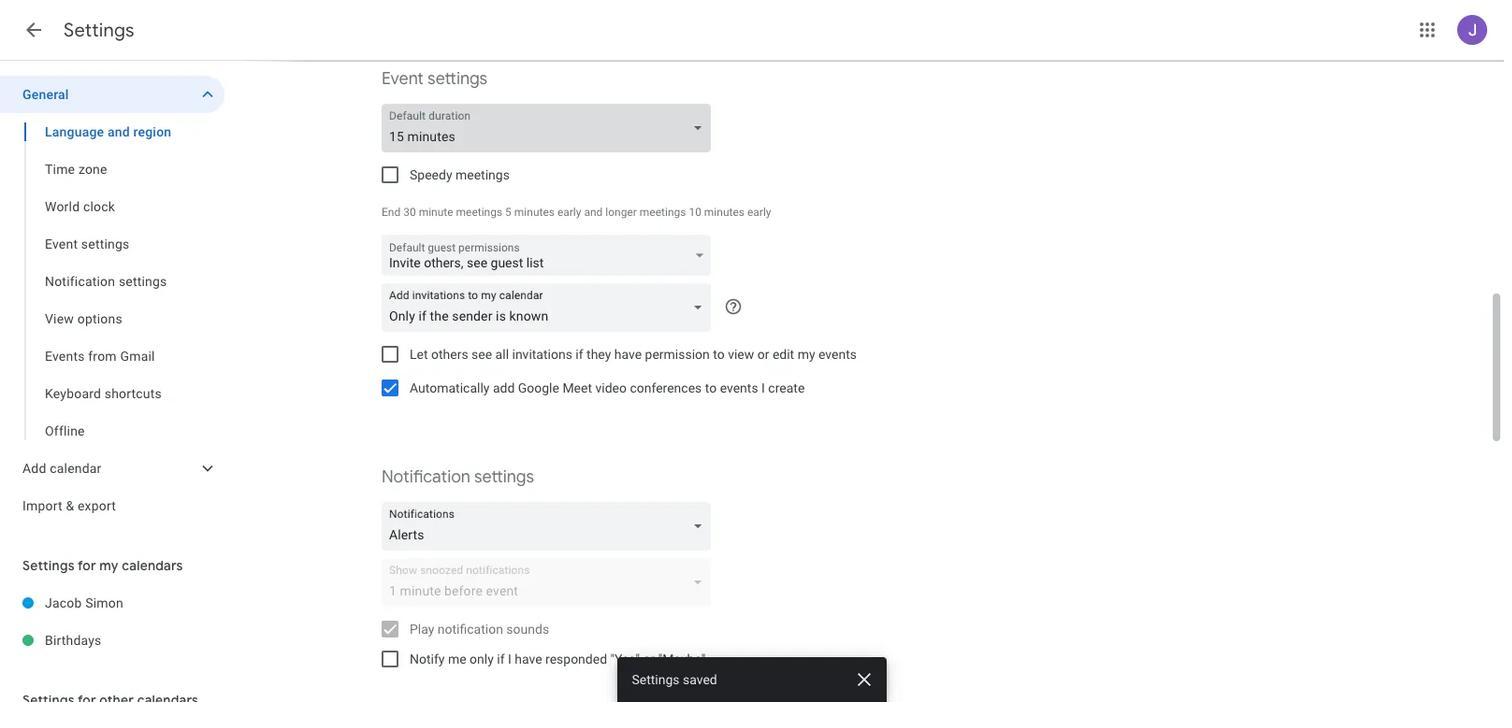 Task type: vqa. For each thing, say whether or not it's contained in the screenshot.
'INVITE'
yes



Task type: describe. For each thing, give the bounding box(es) containing it.
0 vertical spatial if
[[576, 347, 583, 362]]

1 vertical spatial see
[[472, 347, 492, 362]]

zone
[[78, 162, 107, 177]]

view options
[[45, 311, 122, 326]]

general
[[22, 87, 69, 102]]

export
[[78, 499, 116, 514]]

jacob
[[45, 596, 82, 611]]

play notification sounds
[[410, 622, 549, 637]]

&
[[66, 499, 74, 514]]

clock
[[83, 199, 115, 214]]

2 early from the left
[[747, 206, 771, 219]]

general tree item
[[0, 76, 224, 113]]

0 horizontal spatial my
[[99, 557, 119, 574]]

create
[[768, 381, 805, 396]]

keyboard
[[45, 386, 101, 401]]

settings for my calendars
[[22, 557, 183, 574]]

end
[[382, 206, 401, 219]]

others
[[431, 347, 468, 362]]

play
[[410, 622, 434, 637]]

end 30 minute meetings 5 minutes early and longer meetings 10 minutes early
[[382, 206, 771, 219]]

options
[[77, 311, 122, 326]]

let
[[410, 347, 428, 362]]

language and region
[[45, 124, 171, 139]]

list
[[526, 255, 544, 270]]

edit
[[773, 347, 794, 362]]

time zone
[[45, 162, 107, 177]]

offline
[[45, 424, 85, 439]]

shortcuts
[[105, 386, 162, 401]]

from
[[88, 349, 117, 364]]

default guest permissions invite others, see guest list
[[389, 241, 544, 270]]

settings for settings saved
[[632, 673, 680, 688]]

view
[[728, 347, 754, 362]]

10
[[689, 206, 701, 219]]

region
[[133, 124, 171, 139]]

settings heading
[[64, 19, 134, 42]]

events from gmail
[[45, 349, 155, 364]]

invitations
[[512, 347, 572, 362]]

calendar
[[50, 461, 102, 476]]

0 horizontal spatial events
[[720, 381, 758, 396]]

0 vertical spatial event
[[382, 68, 424, 90]]

import & export
[[22, 499, 116, 514]]

1 horizontal spatial event settings
[[382, 68, 487, 90]]

5
[[505, 206, 512, 219]]

notify me only if i have responded "yes" or "maybe"
[[410, 652, 705, 667]]

saved
[[683, 673, 718, 688]]

"yes"
[[610, 652, 640, 667]]

0 vertical spatial have
[[614, 347, 642, 362]]

2 minutes from the left
[[704, 206, 745, 219]]

automatically
[[410, 381, 490, 396]]

jacob simon tree item
[[0, 585, 224, 622]]

30
[[403, 206, 416, 219]]

0 horizontal spatial and
[[108, 124, 130, 139]]

event inside group
[[45, 237, 78, 252]]

1 vertical spatial i
[[508, 652, 511, 667]]

add
[[22, 461, 46, 476]]

birthdays
[[45, 633, 102, 648]]

minute
[[419, 206, 453, 219]]

meetings up 5
[[456, 167, 510, 182]]

meetings left 10
[[640, 206, 686, 219]]

0 horizontal spatial or
[[643, 652, 655, 667]]

permissions
[[458, 241, 520, 254]]

speedy meetings
[[410, 167, 510, 182]]

add calendar
[[22, 461, 102, 476]]

others,
[[424, 255, 464, 270]]



Task type: locate. For each thing, give the bounding box(es) containing it.
minutes right 10
[[704, 206, 745, 219]]

settings left for
[[22, 557, 75, 574]]

1 vertical spatial and
[[584, 206, 603, 219]]

automatically add google meet video conferences to events i create
[[410, 381, 805, 396]]

invite
[[389, 255, 421, 270]]

simon
[[85, 596, 123, 611]]

0 vertical spatial my
[[798, 347, 815, 362]]

tree containing general
[[0, 76, 224, 525]]

notification settings down automatically
[[382, 467, 534, 488]]

settings for my calendars tree
[[0, 585, 224, 659]]

and left region
[[108, 124, 130, 139]]

1 vertical spatial event
[[45, 237, 78, 252]]

0 vertical spatial i
[[761, 381, 765, 396]]

meetings left 5
[[456, 206, 502, 219]]

0 horizontal spatial guest
[[428, 241, 456, 254]]

2 vertical spatial settings
[[632, 673, 680, 688]]

and left longer
[[584, 206, 603, 219]]

0 vertical spatial guest
[[428, 241, 456, 254]]

1 horizontal spatial i
[[761, 381, 765, 396]]

events right edit
[[818, 347, 857, 362]]

or
[[757, 347, 769, 362], [643, 652, 655, 667]]

1 horizontal spatial minutes
[[704, 206, 745, 219]]

early up invite others, see guest list popup button
[[557, 206, 581, 219]]

1 vertical spatial event settings
[[45, 237, 129, 252]]

i
[[761, 381, 765, 396], [508, 652, 511, 667]]

0 horizontal spatial early
[[557, 206, 581, 219]]

gmail
[[120, 349, 155, 364]]

1 horizontal spatial early
[[747, 206, 771, 219]]

video
[[595, 381, 627, 396]]

1 vertical spatial or
[[643, 652, 655, 667]]

1 vertical spatial events
[[720, 381, 758, 396]]

responded
[[545, 652, 607, 667]]

0 vertical spatial notification
[[45, 274, 115, 289]]

go back image
[[22, 19, 45, 41]]

0 vertical spatial event settings
[[382, 68, 487, 90]]

world clock
[[45, 199, 115, 214]]

"maybe"
[[658, 652, 705, 667]]

conferences
[[630, 381, 702, 396]]

or right "yes"
[[643, 652, 655, 667]]

1 horizontal spatial my
[[798, 347, 815, 362]]

jacob simon
[[45, 596, 123, 611]]

invite others, see guest list button
[[382, 236, 711, 281]]

events
[[45, 349, 85, 364]]

guest up 'others,'
[[428, 241, 456, 254]]

settings for settings
[[64, 19, 134, 42]]

import
[[22, 499, 62, 514]]

events down view
[[720, 381, 758, 396]]

1 horizontal spatial events
[[818, 347, 857, 362]]

notify
[[410, 652, 445, 667]]

only
[[470, 652, 494, 667]]

1 horizontal spatial notification settings
[[382, 467, 534, 488]]

meetings
[[456, 167, 510, 182], [456, 206, 502, 219], [640, 206, 686, 219]]

1 vertical spatial if
[[497, 652, 505, 667]]

they
[[587, 347, 611, 362]]

or left edit
[[757, 347, 769, 362]]

default
[[389, 241, 425, 254]]

all
[[495, 347, 509, 362]]

1 horizontal spatial or
[[757, 347, 769, 362]]

time
[[45, 162, 75, 177]]

early
[[557, 206, 581, 219], [747, 206, 771, 219]]

1 horizontal spatial have
[[614, 347, 642, 362]]

1 horizontal spatial event
[[382, 68, 424, 90]]

language
[[45, 124, 104, 139]]

let others see all invitations if they have permission to view or edit my events
[[410, 347, 857, 362]]

to
[[713, 347, 725, 362], [705, 381, 717, 396]]

0 vertical spatial and
[[108, 124, 130, 139]]

my right for
[[99, 557, 119, 574]]

0 vertical spatial to
[[713, 347, 725, 362]]

me
[[448, 652, 466, 667]]

early right 10
[[747, 206, 771, 219]]

settings right go back icon
[[64, 19, 134, 42]]

notification inside group
[[45, 274, 115, 289]]

notification settings
[[45, 274, 167, 289], [382, 467, 534, 488]]

1 horizontal spatial notification
[[382, 467, 470, 488]]

group containing language and region
[[0, 113, 224, 450]]

world
[[45, 199, 80, 214]]

have
[[614, 347, 642, 362], [515, 652, 542, 667]]

to left view
[[713, 347, 725, 362]]

0 vertical spatial see
[[467, 255, 487, 270]]

minutes right 5
[[514, 206, 555, 219]]

event settings inside group
[[45, 237, 129, 252]]

guest
[[428, 241, 456, 254], [491, 255, 523, 270]]

0 vertical spatial or
[[757, 347, 769, 362]]

see down permissions
[[467, 255, 487, 270]]

sounds
[[506, 622, 549, 637]]

my
[[798, 347, 815, 362], [99, 557, 119, 574]]

meet
[[563, 381, 592, 396]]

0 vertical spatial notification settings
[[45, 274, 167, 289]]

events
[[818, 347, 857, 362], [720, 381, 758, 396]]

have down sounds
[[515, 652, 542, 667]]

notification settings up options at the top left
[[45, 274, 167, 289]]

0 horizontal spatial notification
[[45, 274, 115, 289]]

see inside default guest permissions invite others, see guest list
[[467, 255, 487, 270]]

speedy
[[410, 167, 452, 182]]

google
[[518, 381, 559, 396]]

and
[[108, 124, 130, 139], [584, 206, 603, 219]]

1 horizontal spatial and
[[584, 206, 603, 219]]

keyboard shortcuts
[[45, 386, 162, 401]]

permission
[[645, 347, 710, 362]]

settings
[[428, 68, 487, 90], [81, 237, 129, 252], [119, 274, 167, 289], [474, 467, 534, 488]]

notification up view options at the top of page
[[45, 274, 115, 289]]

0 horizontal spatial have
[[515, 652, 542, 667]]

i right only
[[508, 652, 511, 667]]

1 vertical spatial have
[[515, 652, 542, 667]]

settings down "maybe"
[[632, 673, 680, 688]]

tree
[[0, 76, 224, 525]]

birthdays link
[[45, 622, 224, 659]]

1 vertical spatial settings
[[22, 557, 75, 574]]

calendars
[[122, 557, 183, 574]]

0 horizontal spatial notification settings
[[45, 274, 167, 289]]

birthdays tree item
[[0, 622, 224, 659]]

None field
[[382, 104, 718, 152], [382, 283, 718, 332], [382, 502, 718, 551], [382, 104, 718, 152], [382, 283, 718, 332], [382, 502, 718, 551]]

add
[[493, 381, 515, 396]]

1 vertical spatial my
[[99, 557, 119, 574]]

0 horizontal spatial i
[[508, 652, 511, 667]]

for
[[78, 557, 96, 574]]

0 vertical spatial events
[[818, 347, 857, 362]]

1 minutes from the left
[[514, 206, 555, 219]]

see left all
[[472, 347, 492, 362]]

1 vertical spatial notification
[[382, 467, 470, 488]]

settings for settings for my calendars
[[22, 557, 75, 574]]

i left create
[[761, 381, 765, 396]]

group
[[0, 113, 224, 450]]

event settings
[[382, 68, 487, 90], [45, 237, 129, 252]]

1 early from the left
[[557, 206, 581, 219]]

if right only
[[497, 652, 505, 667]]

event
[[382, 68, 424, 90], [45, 237, 78, 252]]

view
[[45, 311, 74, 326]]

1 horizontal spatial guest
[[491, 255, 523, 270]]

have right they
[[614, 347, 642, 362]]

notification settings inside group
[[45, 274, 167, 289]]

1 vertical spatial to
[[705, 381, 717, 396]]

1 vertical spatial guest
[[491, 255, 523, 270]]

0 horizontal spatial event
[[45, 237, 78, 252]]

guest down permissions
[[491, 255, 523, 270]]

notification
[[45, 274, 115, 289], [382, 467, 470, 488]]

1 vertical spatial notification settings
[[382, 467, 534, 488]]

1 horizontal spatial if
[[576, 347, 583, 362]]

if
[[576, 347, 583, 362], [497, 652, 505, 667]]

to right conferences
[[705, 381, 717, 396]]

longer
[[605, 206, 637, 219]]

0 horizontal spatial event settings
[[45, 237, 129, 252]]

notification down automatically
[[382, 467, 470, 488]]

see
[[467, 255, 487, 270], [472, 347, 492, 362]]

0 horizontal spatial if
[[497, 652, 505, 667]]

notification
[[438, 622, 503, 637]]

my right edit
[[798, 347, 815, 362]]

settings saved
[[632, 673, 718, 688]]

0 vertical spatial settings
[[64, 19, 134, 42]]

minutes
[[514, 206, 555, 219], [704, 206, 745, 219]]

settings
[[64, 19, 134, 42], [22, 557, 75, 574], [632, 673, 680, 688]]

if left they
[[576, 347, 583, 362]]

0 horizontal spatial minutes
[[514, 206, 555, 219]]



